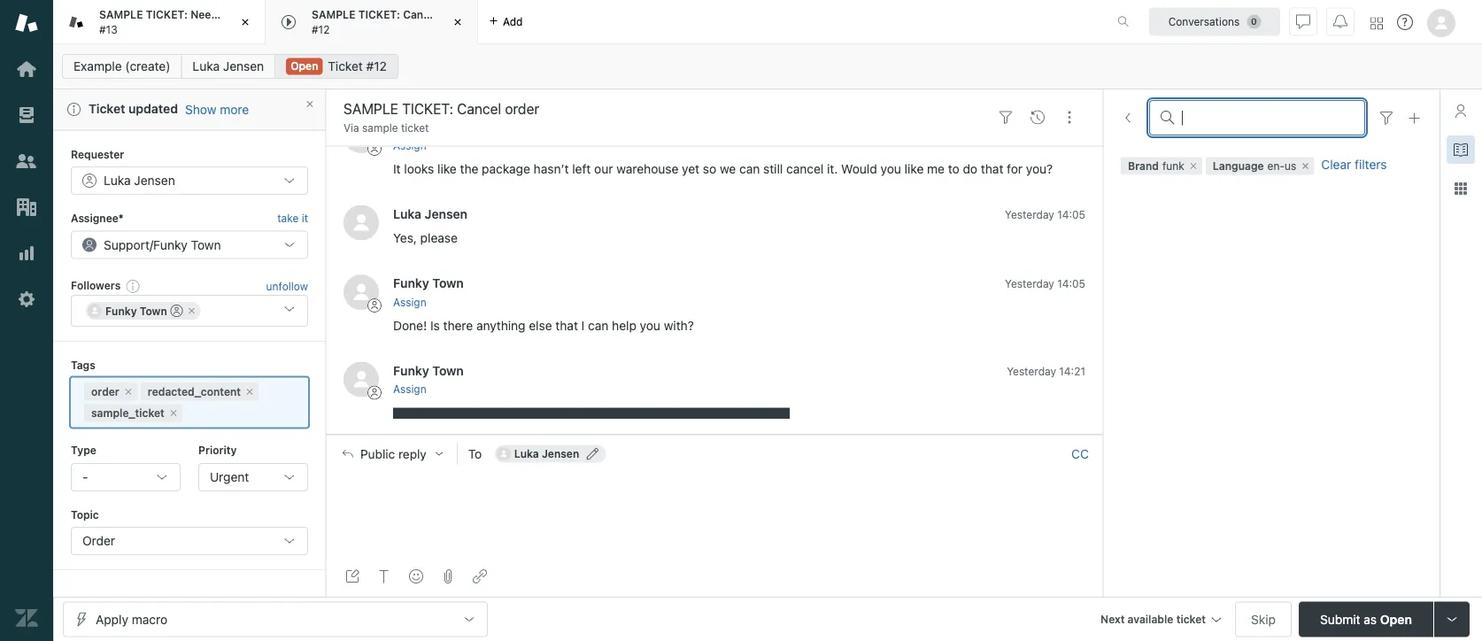 Task type: vqa. For each thing, say whether or not it's contained in the screenshot.
Open inside Secondary ELEMENT
yes



Task type: locate. For each thing, give the bounding box(es) containing it.
it
[[393, 161, 401, 176]]

like
[[438, 161, 457, 176], [905, 161, 924, 176]]

1 horizontal spatial ticket
[[328, 59, 363, 74]]

open right "as"
[[1381, 612, 1413, 627]]

you right the "help"
[[640, 318, 661, 332]]

0 vertical spatial #12
[[312, 23, 330, 35]]

sample_ticket
[[91, 406, 165, 419]]

funky right "support"
[[153, 237, 188, 252]]

0 vertical spatial open
[[291, 60, 318, 72]]

0 vertical spatial 14:05
[[1058, 208, 1086, 221]]

order right cancel
[[442, 8, 470, 21]]

#12 inside sample ticket: cancel order #12
[[312, 23, 330, 35]]

funky up done!
[[393, 276, 429, 290]]

▇▇▇▇▇▇▇▇▇▇▇▇▇▇▇▇▇▇▇▇▇▇▇▇▇▇▇▇▇▇▇▇
[[393, 405, 790, 419]]

ticket actions image
[[1063, 110, 1077, 125]]

filters
[[1355, 157, 1387, 172]]

apps image
[[1454, 182, 1468, 196]]

me
[[927, 161, 945, 176]]

yesterday 14:05 text field for done! is there anything else that i can help you with?
[[1005, 278, 1086, 290]]

get help image
[[1398, 14, 1413, 30]]

luka jensen up more
[[193, 59, 264, 74]]

2 avatar image from the top
[[344, 275, 379, 310]]

hide composer image
[[708, 427, 722, 442]]

3 assign from the top
[[393, 383, 427, 396]]

1 horizontal spatial that
[[981, 161, 1004, 176]]

luka jensen down "requester"
[[104, 173, 175, 187]]

luka jensen
[[193, 59, 264, 74], [104, 173, 175, 187], [393, 206, 468, 221], [514, 448, 579, 460]]

town right /
[[191, 237, 221, 252]]

sample inside sample ticket: need less items than ordered #13
[[99, 8, 143, 21]]

1 vertical spatial open
[[1381, 612, 1413, 627]]

ticket for ticket #12
[[328, 59, 363, 74]]

requester element
[[71, 166, 308, 195]]

assign button up looks
[[393, 138, 427, 154]]

1 14:05 from the top
[[1058, 208, 1086, 221]]

2 sample from the left
[[312, 8, 356, 21]]

items
[[244, 8, 273, 21]]

1 horizontal spatial sample
[[312, 8, 356, 21]]

funky town link for ▇▇▇▇▇▇▇▇▇▇▇▇▇▇▇▇▇▇▇▇▇▇▇▇▇▇▇▇▇▇▇▇
[[393, 363, 464, 378]]

zendesk support image
[[15, 12, 38, 35]]

edit user image
[[587, 448, 599, 460]]

0 vertical spatial ticket
[[401, 122, 429, 134]]

funky
[[153, 237, 188, 252], [393, 276, 429, 290], [105, 304, 137, 317], [393, 363, 429, 378]]

luka jensen link up more
[[181, 54, 276, 79]]

you
[[881, 161, 901, 176], [640, 318, 661, 332]]

ticket inside popup button
[[1177, 613, 1206, 626]]

remove image right 'redacted_content'
[[245, 386, 255, 397]]

0 vertical spatial assign
[[393, 139, 427, 152]]

yesterday for ▇▇▇▇▇▇▇▇▇▇▇▇▇▇▇▇▇▇▇▇▇▇▇▇▇▇▇▇▇▇▇▇
[[1007, 365, 1056, 377]]

0 vertical spatial luka jensen link
[[181, 54, 276, 79]]

remove image
[[123, 386, 134, 397], [245, 386, 255, 397], [168, 407, 179, 418]]

hasn't
[[534, 161, 569, 176]]

0 vertical spatial yesterday
[[1005, 208, 1055, 221]]

language
[[1213, 160, 1264, 172]]

1 assign from the top
[[393, 139, 427, 152]]

done! is there anything else that i can help you with?
[[393, 318, 694, 332]]

town left user is an agent icon
[[140, 304, 167, 317]]

yesterday 14:05
[[1005, 208, 1086, 221], [1005, 278, 1086, 290]]

tab
[[53, 0, 343, 44], [266, 0, 478, 44]]

urgent
[[210, 469, 249, 484]]

#12
[[312, 23, 330, 35], [366, 59, 387, 74]]

filter image
[[999, 110, 1013, 125]]

2 like from the left
[[905, 161, 924, 176]]

0 vertical spatial ticket
[[328, 59, 363, 74]]

that left i
[[556, 318, 578, 332]]

ticket
[[401, 122, 429, 134], [1177, 613, 1206, 626]]

2 vertical spatial assign button
[[393, 381, 427, 397]]

2 horizontal spatial remove image
[[1300, 161, 1311, 171]]

like left the me
[[905, 161, 924, 176]]

0 horizontal spatial order
[[91, 385, 119, 398]]

1 vertical spatial avatar image
[[344, 275, 379, 310]]

0 horizontal spatial remove image
[[123, 386, 134, 397]]

- button
[[71, 463, 181, 491]]

0 vertical spatial funky town assign
[[393, 276, 464, 308]]

is
[[430, 318, 440, 332]]

town down there
[[433, 363, 464, 378]]

1 horizontal spatial order
[[442, 8, 470, 21]]

followers element
[[71, 294, 308, 326]]

tags
[[71, 358, 95, 371]]

1 like from the left
[[438, 161, 457, 176]]

remove image right funk
[[1188, 161, 1199, 171]]

1 sample from the left
[[99, 8, 143, 21]]

jensen
[[223, 59, 264, 74], [134, 173, 175, 187], [425, 206, 468, 221], [542, 448, 579, 460]]

show
[[185, 102, 216, 116]]

assign up looks
[[393, 139, 427, 152]]

1 vertical spatial yesterday
[[1005, 278, 1055, 290]]

0 horizontal spatial luka jensen link
[[181, 54, 276, 79]]

2 vertical spatial yesterday
[[1007, 365, 1056, 377]]

funky town link up "is"
[[393, 276, 464, 290]]

assign up done!
[[393, 296, 427, 308]]

0 vertical spatial yesterday 14:05 text field
[[1005, 208, 1086, 221]]

luka jensen right the luka.jensen@example.com icon
[[514, 448, 579, 460]]

ticket inside secondary "element"
[[328, 59, 363, 74]]

jensen up more
[[223, 59, 264, 74]]

add attachment image
[[441, 569, 455, 584]]

luka jensen link inside conversationlabel log
[[393, 206, 468, 221]]

1 vertical spatial ticket
[[89, 101, 125, 116]]

get started image
[[15, 58, 38, 81]]

town inside option
[[140, 304, 167, 317]]

there
[[443, 318, 473, 332]]

1 vertical spatial that
[[556, 318, 578, 332]]

support / funky town
[[104, 237, 221, 252]]

1 vertical spatial 14:05
[[1058, 278, 1086, 290]]

example (create)
[[74, 59, 170, 74]]

open up the close ticket collision notification icon
[[291, 60, 318, 72]]

0 horizontal spatial that
[[556, 318, 578, 332]]

order inside sample ticket: cancel order #12
[[442, 8, 470, 21]]

1 horizontal spatial like
[[905, 161, 924, 176]]

assign button up done!
[[393, 294, 427, 310]]

assign
[[393, 139, 427, 152], [393, 296, 427, 308], [393, 383, 427, 396]]

ticket inside ticket updated show more
[[89, 101, 125, 116]]

tabs tab list
[[53, 0, 1099, 44]]

sample inside sample ticket: cancel order #12
[[312, 8, 356, 21]]

2 vertical spatial assign
[[393, 383, 427, 396]]

filter image
[[1380, 111, 1394, 125]]

avatar image left yes,
[[344, 205, 379, 240]]

views image
[[15, 104, 38, 127]]

ticket
[[328, 59, 363, 74], [89, 101, 125, 116]]

order up sample_ticket
[[91, 385, 119, 398]]

format text image
[[377, 569, 391, 584]]

button displays agent's chat status as invisible. image
[[1297, 15, 1311, 29]]

yesterday for yes, please
[[1005, 208, 1055, 221]]

ticket: left 'need' at top left
[[146, 8, 188, 21]]

avatar image
[[344, 205, 379, 240], [344, 275, 379, 310], [344, 362, 379, 397]]

remove image inside funky town option
[[187, 305, 197, 316]]

ticket: left cancel
[[358, 8, 400, 21]]

0 vertical spatial order
[[442, 8, 470, 21]]

Subject field
[[340, 98, 987, 120]]

luka jensen link up yes, please
[[393, 206, 468, 221]]

1 vertical spatial yesterday 14:05 text field
[[1005, 278, 1086, 290]]

town up there
[[433, 276, 464, 290]]

14:05 for yes, please
[[1058, 208, 1086, 221]]

1 vertical spatial can
[[588, 318, 609, 332]]

1 vertical spatial assign
[[393, 296, 427, 308]]

funky town assign for done! is there anything else that i can help you with?
[[393, 276, 464, 308]]

1 horizontal spatial you
[[881, 161, 901, 176]]

to
[[948, 161, 960, 176]]

2 funky town assign from the top
[[393, 363, 464, 396]]

luka jensen up yes, please
[[393, 206, 468, 221]]

can right we
[[740, 161, 760, 176]]

2 ticket: from the left
[[358, 8, 400, 21]]

0 horizontal spatial can
[[588, 318, 609, 332]]

2 horizontal spatial remove image
[[245, 386, 255, 397]]

notifications image
[[1334, 15, 1348, 29]]

None field
[[1182, 110, 1354, 126]]

0 vertical spatial funky town link
[[393, 276, 464, 290]]

2 yesterday 14:05 from the top
[[1005, 278, 1086, 290]]

can right i
[[588, 318, 609, 332]]

close image
[[449, 13, 467, 31]]

jensen up /
[[134, 173, 175, 187]]

ticket: for cancel
[[358, 8, 400, 21]]

14:05
[[1058, 208, 1086, 221], [1058, 278, 1086, 290]]

funky town option
[[86, 302, 201, 319]]

1 avatar image from the top
[[344, 205, 379, 240]]

2 yesterday 14:05 text field from the top
[[1005, 278, 1086, 290]]

1 funky town assign from the top
[[393, 276, 464, 308]]

funky town link
[[393, 276, 464, 290], [393, 363, 464, 378]]

avatar image for ▇▇▇▇▇▇▇▇▇▇▇▇▇▇▇▇▇▇▇▇▇▇▇▇▇▇▇▇▇▇▇▇
[[344, 362, 379, 397]]

0 vertical spatial you
[[881, 161, 901, 176]]

that
[[981, 161, 1004, 176], [556, 318, 578, 332]]

0 horizontal spatial like
[[438, 161, 457, 176]]

2 assign button from the top
[[393, 294, 427, 310]]

0 horizontal spatial ticket
[[401, 122, 429, 134]]

sample for #13
[[99, 8, 143, 21]]

funky town assign down "is"
[[393, 363, 464, 396]]

3 assign button from the top
[[393, 381, 427, 397]]

ticket right available
[[1177, 613, 1206, 626]]

yesterday 14:05 for yes, please
[[1005, 208, 1086, 221]]

jensen up please at the top left of page
[[425, 206, 468, 221]]

so
[[703, 161, 717, 176]]

1 horizontal spatial ticket:
[[358, 8, 400, 21]]

1 horizontal spatial luka jensen link
[[393, 206, 468, 221]]

1 yesterday 14:05 from the top
[[1005, 208, 1086, 221]]

2 tab from the left
[[266, 0, 478, 44]]

0 horizontal spatial you
[[640, 318, 661, 332]]

2 assign from the top
[[393, 296, 427, 308]]

sample
[[362, 122, 398, 134]]

en-
[[1268, 160, 1285, 172]]

Yesterday 14:05 text field
[[1005, 208, 1086, 221], [1005, 278, 1086, 290]]

funky town assign up "is"
[[393, 276, 464, 308]]

2 14:05 from the top
[[1058, 278, 1086, 290]]

luka inside secondary "element"
[[193, 59, 220, 74]]

remove image for brand funk
[[1188, 161, 1199, 171]]

0 horizontal spatial #12
[[312, 23, 330, 35]]

luka up show
[[193, 59, 220, 74]]

jensen inside conversationlabel log
[[425, 206, 468, 221]]

1 horizontal spatial can
[[740, 161, 760, 176]]

yes, please
[[393, 231, 458, 245]]

sample right than
[[312, 8, 356, 21]]

ticket right sample
[[401, 122, 429, 134]]

more
[[220, 102, 249, 116]]

ticket down example
[[89, 101, 125, 116]]

draft mode image
[[345, 569, 360, 584]]

macro
[[132, 612, 167, 627]]

1 yesterday 14:05 text field from the top
[[1005, 208, 1086, 221]]

0 horizontal spatial ticket
[[89, 101, 125, 116]]

i
[[582, 318, 585, 332]]

2 funky town link from the top
[[393, 363, 464, 378]]

0 horizontal spatial sample
[[99, 8, 143, 21]]

assign down done!
[[393, 383, 427, 396]]

0 horizontal spatial ticket:
[[146, 8, 188, 21]]

like left the
[[438, 161, 457, 176]]

funky town link for done! is there anything else that i can help you with?
[[393, 276, 464, 290]]

ticket: inside sample ticket: need less items than ordered #13
[[146, 8, 188, 21]]

yesterday 14:05 text field down you?
[[1005, 208, 1086, 221]]

luka jensen link
[[181, 54, 276, 79], [393, 206, 468, 221]]

add link (cmd k) image
[[473, 569, 487, 584]]

events image
[[1031, 110, 1045, 125]]

1 horizontal spatial #12
[[366, 59, 387, 74]]

need
[[191, 8, 218, 21]]

followers
[[71, 279, 121, 291]]

1 horizontal spatial ticket
[[1177, 613, 1206, 626]]

remove image
[[1188, 161, 1199, 171], [1300, 161, 1311, 171], [187, 305, 197, 316]]

zendesk products image
[[1371, 17, 1383, 30]]

luka jensen inside secondary "element"
[[193, 59, 264, 74]]

1 vertical spatial funky town assign
[[393, 363, 464, 396]]

funky town link down "is"
[[393, 363, 464, 378]]

1 vertical spatial ticket
[[1177, 613, 1206, 626]]

1 ticket: from the left
[[146, 8, 188, 21]]

sample ticket: cancel order #12
[[312, 8, 470, 35]]

0 vertical spatial yesterday 14:05
[[1005, 208, 1086, 221]]

1 vertical spatial #12
[[366, 59, 387, 74]]

assign for done! is there anything else that i can help you with?
[[393, 296, 427, 308]]

customers image
[[15, 150, 38, 173]]

it
[[302, 211, 308, 224]]

/
[[150, 237, 153, 252]]

Yesterday 14:21 text field
[[1007, 365, 1086, 377]]

reporting image
[[15, 242, 38, 265]]

1 vertical spatial luka jensen link
[[393, 206, 468, 221]]

luka inside requester element
[[104, 173, 131, 187]]

remove image right us on the right
[[1300, 161, 1311, 171]]

type
[[71, 444, 96, 456]]

0 vertical spatial avatar image
[[344, 205, 379, 240]]

funky down done!
[[393, 363, 429, 378]]

remove image up sample_ticket
[[123, 386, 134, 397]]

#12 down ordered on the top
[[312, 23, 330, 35]]

take
[[277, 211, 299, 224]]

remove image down 'redacted_content'
[[168, 407, 179, 418]]

yesterday 14:21
[[1007, 365, 1086, 377]]

alert containing ticket updated
[[53, 89, 326, 130]]

remove image right user is an agent icon
[[187, 305, 197, 316]]

0 vertical spatial assign button
[[393, 138, 427, 154]]

skip
[[1251, 612, 1276, 627]]

1 funky town link from the top
[[393, 276, 464, 290]]

ticket for via sample ticket
[[401, 122, 429, 134]]

luka jensen inside conversationlabel log
[[393, 206, 468, 221]]

conversations button
[[1150, 8, 1281, 36]]

avatar image right unfollow
[[344, 275, 379, 310]]

ticket down ordered on the top
[[328, 59, 363, 74]]

anything
[[477, 318, 526, 332]]

public reply button
[[327, 435, 457, 473]]

the
[[460, 161, 479, 176]]

1 vertical spatial you
[[640, 318, 661, 332]]

you right the would
[[881, 161, 901, 176]]

public
[[360, 446, 395, 461]]

1 vertical spatial assign button
[[393, 294, 427, 310]]

assign button down done!
[[393, 381, 427, 397]]

1 horizontal spatial remove image
[[168, 407, 179, 418]]

conversationlabel log
[[326, 104, 1104, 434]]

customer context image
[[1454, 104, 1468, 118]]

alert
[[53, 89, 326, 130]]

2 vertical spatial avatar image
[[344, 362, 379, 397]]

jensen left "edit user" image
[[542, 448, 579, 460]]

funky town assign
[[393, 276, 464, 308], [393, 363, 464, 396]]

0 horizontal spatial open
[[291, 60, 318, 72]]

3 avatar image from the top
[[344, 362, 379, 397]]

1 vertical spatial yesterday 14:05
[[1005, 278, 1086, 290]]

yesterday 14:05 text field up yesterday 14:21
[[1005, 278, 1086, 290]]

0 vertical spatial can
[[740, 161, 760, 176]]

next available ticket button
[[1093, 602, 1228, 640]]

ticket: inside sample ticket: cancel order #12
[[358, 8, 400, 21]]

1 tab from the left
[[53, 0, 343, 44]]

apply
[[96, 612, 128, 627]]

luka down "requester"
[[104, 173, 131, 187]]

sample
[[99, 8, 143, 21], [312, 8, 356, 21]]

close ticket collision notification image
[[305, 99, 315, 109]]

0 horizontal spatial remove image
[[187, 305, 197, 316]]

that right do
[[981, 161, 1004, 176]]

yesterday 14:05 up yesterday 14:21
[[1005, 278, 1086, 290]]

admin image
[[15, 288, 38, 311]]

avatar image up public
[[344, 362, 379, 397]]

1 horizontal spatial remove image
[[1188, 161, 1199, 171]]

secondary element
[[53, 49, 1483, 84]]

sample up #13
[[99, 8, 143, 21]]

remove image for order
[[123, 386, 134, 397]]

apply macro
[[96, 612, 167, 627]]

luka up yes,
[[393, 206, 422, 221]]

sample ticket: need less items than ordered #13
[[99, 8, 343, 35]]

luka
[[193, 59, 220, 74], [104, 173, 131, 187], [393, 206, 422, 221], [514, 448, 539, 460]]

take it button
[[277, 209, 308, 227]]

#12 down sample ticket: cancel order #12
[[366, 59, 387, 74]]

ticket:
[[146, 8, 188, 21], [358, 8, 400, 21]]

ticket for next available ticket
[[1177, 613, 1206, 626]]

with?
[[664, 318, 694, 332]]

back image
[[1121, 111, 1135, 125]]

1 vertical spatial funky town link
[[393, 363, 464, 378]]

funky right 'funkytownclown1@gmail.com' 'image' on the left
[[105, 304, 137, 317]]

funkytownclown1@gmail.com image
[[88, 303, 102, 317]]

yesterday 14:05 down you?
[[1005, 208, 1086, 221]]

updated
[[128, 101, 178, 116]]

via sample ticket
[[344, 122, 429, 134]]



Task type: describe. For each thing, give the bounding box(es) containing it.
still
[[764, 161, 783, 176]]

clear filters
[[1322, 157, 1387, 172]]

it.
[[827, 161, 838, 176]]

funky inside the assignee* element
[[153, 237, 188, 252]]

luka inside conversationlabel log
[[393, 206, 422, 221]]

avatar image for done! is there anything else that i can help you with?
[[344, 275, 379, 310]]

create or request article image
[[1408, 111, 1422, 125]]

ticket #12
[[328, 59, 387, 74]]

luka.jensen@example.com image
[[497, 447, 511, 461]]

warehouse
[[617, 161, 679, 176]]

priority
[[198, 444, 237, 456]]

-
[[82, 469, 88, 484]]

example
[[74, 59, 122, 74]]

funk
[[1163, 160, 1185, 172]]

sample for #12
[[312, 8, 356, 21]]

0 vertical spatial that
[[981, 161, 1004, 176]]

show more button
[[185, 101, 249, 117]]

1 assign button from the top
[[393, 138, 427, 154]]

example (create) button
[[62, 54, 182, 79]]

jensen inside secondary "element"
[[223, 59, 264, 74]]

it looks like the package hasn't left our warehouse yet so we can still cancel it. would you like me to do that for you?
[[393, 161, 1053, 176]]

clear filters link
[[1318, 157, 1391, 175]]

assign button for ▇▇▇▇▇▇▇▇▇▇▇▇▇▇▇▇▇▇▇▇▇▇▇▇▇▇▇▇▇▇▇▇
[[393, 381, 427, 397]]

add
[[503, 15, 523, 28]]

open inside secondary "element"
[[291, 60, 318, 72]]

assign button for done! is there anything else that i can help you with?
[[393, 294, 427, 310]]

submit
[[1321, 612, 1361, 627]]

next available ticket
[[1101, 613, 1206, 626]]

else
[[529, 318, 552, 332]]

14:05 for done! is there anything else that i can help you with?
[[1058, 278, 1086, 290]]

for
[[1007, 161, 1023, 176]]

support
[[104, 237, 150, 252]]

funky town assign for ▇▇▇▇▇▇▇▇▇▇▇▇▇▇▇▇▇▇▇▇▇▇▇▇▇▇▇▇▇▇▇▇
[[393, 363, 464, 396]]

cc button
[[1072, 446, 1089, 462]]

14:21
[[1059, 365, 1086, 377]]

cancel
[[786, 161, 824, 176]]

unfollow button
[[266, 277, 308, 293]]

1 horizontal spatial open
[[1381, 612, 1413, 627]]

remove image for sample_ticket
[[168, 407, 179, 418]]

brand funk
[[1128, 160, 1185, 172]]

ordered
[[302, 8, 343, 21]]

1 vertical spatial order
[[91, 385, 119, 398]]

reply
[[399, 446, 427, 461]]

looks
[[404, 161, 434, 176]]

knowledge image
[[1454, 143, 1468, 157]]

yesterday 14:05 text field for yes, please
[[1005, 208, 1086, 221]]

ticket updated show more
[[89, 101, 249, 116]]

organizations image
[[15, 196, 38, 219]]

ticket for ticket updated show more
[[89, 101, 125, 116]]

yesterday for done! is there anything else that i can help you with?
[[1005, 278, 1055, 290]]

(create)
[[125, 59, 170, 74]]

brand
[[1128, 160, 1159, 172]]

luka jensen inside requester element
[[104, 173, 175, 187]]

ticket: for need
[[146, 8, 188, 21]]

next
[[1101, 613, 1125, 626]]

remove image for redacted_content
[[245, 386, 255, 397]]

tab containing sample ticket: need less items than ordered
[[53, 0, 343, 44]]

luka jensen link inside secondary "element"
[[181, 54, 276, 79]]

town inside the assignee* element
[[191, 237, 221, 252]]

language en-us
[[1213, 160, 1297, 172]]

order
[[82, 533, 115, 548]]

as
[[1364, 612, 1377, 627]]

take it
[[277, 211, 308, 224]]

urgent button
[[198, 463, 308, 491]]

package
[[482, 161, 530, 176]]

#12 inside secondary "element"
[[366, 59, 387, 74]]

cancel
[[403, 8, 439, 21]]

our
[[594, 161, 613, 176]]

to
[[468, 446, 482, 461]]

close image
[[236, 13, 254, 31]]

#13
[[99, 23, 117, 35]]

remove image for language en-us
[[1300, 161, 1311, 171]]

us
[[1285, 160, 1297, 172]]

assignee*
[[71, 211, 124, 224]]

topic
[[71, 508, 99, 520]]

requester
[[71, 147, 124, 160]]

topic element
[[71, 527, 308, 555]]

tab containing sample ticket: cancel order
[[266, 0, 478, 44]]

yesterday 14:05 for done! is there anything else that i can help you with?
[[1005, 278, 1086, 290]]

user is an agent image
[[171, 304, 183, 317]]

unfollow
[[266, 279, 308, 292]]

insert emojis image
[[409, 569, 423, 584]]

info on adding followers image
[[126, 278, 140, 292]]

zendesk image
[[15, 607, 38, 630]]

available
[[1128, 613, 1174, 626]]

main element
[[0, 0, 53, 641]]

via
[[344, 122, 359, 134]]

displays possible ticket submission types image
[[1445, 612, 1460, 627]]

yes,
[[393, 231, 417, 245]]

cc
[[1072, 446, 1089, 461]]

than
[[276, 8, 299, 21]]

skip button
[[1235, 602, 1292, 637]]

redacted_content
[[148, 385, 241, 398]]

please
[[420, 231, 458, 245]]

add button
[[478, 0, 534, 43]]

help
[[612, 318, 637, 332]]

funky town
[[105, 304, 167, 317]]

luka right the luka.jensen@example.com icon
[[514, 448, 539, 460]]

jensen inside requester element
[[134, 173, 175, 187]]

conversations
[[1169, 15, 1240, 28]]

funky inside option
[[105, 304, 137, 317]]

assignee* element
[[71, 230, 308, 259]]

public reply
[[360, 446, 427, 461]]

submit as open
[[1321, 612, 1413, 627]]

would
[[841, 161, 877, 176]]

assign for ▇▇▇▇▇▇▇▇▇▇▇▇▇▇▇▇▇▇▇▇▇▇▇▇▇▇▇▇▇▇▇▇
[[393, 383, 427, 396]]

yet
[[682, 161, 700, 176]]

left
[[572, 161, 591, 176]]



